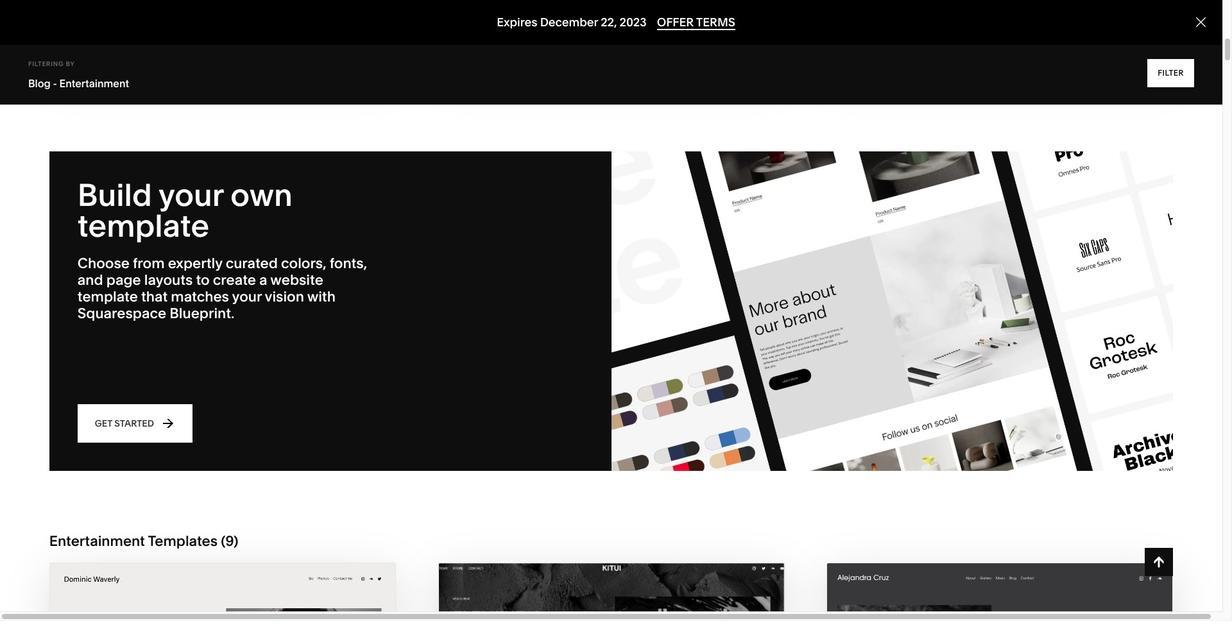 Task type: vqa. For each thing, say whether or not it's contained in the screenshot.
the top "."
no



Task type: describe. For each thing, give the bounding box(es) containing it.
0 vertical spatial entertainment
[[59, 77, 129, 90]]

entertainment templates ( 9 )
[[49, 533, 238, 550]]

fonts,
[[330, 255, 367, 272]]

expertly
[[168, 255, 222, 272]]

vision
[[265, 288, 304, 306]]

matches
[[171, 288, 229, 306]]

back to top image
[[1152, 555, 1166, 569]]

from
[[133, 255, 165, 272]]

create
[[213, 272, 256, 289]]

by
[[66, 60, 75, 67]]

arcade
[[49, 78, 92, 91]]

started
[[114, 418, 154, 429]]

blog - entertainment
[[28, 77, 129, 90]]

your inside build your own template
[[159, 176, 223, 214]]

blog
[[28, 77, 51, 90]]

filtering
[[28, 60, 64, 67]]

)
[[234, 533, 238, 550]]

get started button
[[78, 404, 193, 443]]

that
[[141, 288, 168, 306]]

a
[[259, 272, 267, 289]]

offer
[[657, 15, 694, 30]]

otroquest image
[[439, 0, 784, 65]]

kitui image
[[439, 564, 784, 621]]

build your own template
[[78, 176, 292, 245]]

expires
[[497, 15, 537, 30]]

template inside build your own template
[[78, 207, 209, 245]]

december
[[540, 15, 598, 30]]

filter button
[[1148, 59, 1194, 87]]

-
[[53, 77, 57, 90]]

blueprint.
[[170, 305, 234, 322]]

to
[[196, 272, 210, 289]]



Task type: locate. For each thing, give the bounding box(es) containing it.
1 cruz image from the top
[[828, 0, 1173, 65]]

1 horizontal spatial your
[[232, 288, 262, 306]]

preview of building your own template image
[[611, 152, 1173, 471]]

expires december 22, 2023
[[497, 15, 647, 30]]

templates
[[148, 533, 218, 550]]

choose from expertly curated colors, fonts, and page layouts to create a website template that matches your vision with squarespace blueprint.
[[78, 255, 367, 322]]

0 horizontal spatial your
[[159, 176, 223, 214]]

layouts
[[144, 272, 193, 289]]

0 vertical spatial your
[[159, 176, 223, 214]]

and
[[78, 272, 103, 289]]

build
[[78, 176, 152, 214]]

0 vertical spatial cruz image
[[828, 0, 1173, 65]]

filter
[[1158, 68, 1184, 78]]

page
[[106, 272, 141, 289]]

template up from
[[78, 207, 209, 245]]

with
[[307, 288, 336, 306]]

get
[[95, 418, 112, 429]]

template
[[78, 207, 209, 245], [78, 288, 138, 306]]

1 vertical spatial entertainment
[[49, 533, 145, 550]]

1 vertical spatial cruz image
[[828, 564, 1173, 621]]

offer terms link
[[657, 15, 735, 30]]

squarespace
[[78, 305, 166, 322]]

choose
[[78, 255, 130, 272]]

your inside choose from expertly curated colors, fonts, and page layouts to create a website template that matches your vision with squarespace blueprint.
[[232, 288, 262, 306]]

your
[[159, 176, 223, 214], [232, 288, 262, 306]]

cruz image
[[828, 0, 1173, 65], [828, 564, 1173, 621]]

entertainment
[[59, 77, 129, 90], [49, 533, 145, 550]]

2023
[[620, 15, 647, 30]]

terms
[[696, 15, 735, 30]]

waverly image
[[50, 564, 395, 621]]

(
[[221, 533, 225, 550]]

get started
[[95, 418, 154, 429]]

website
[[270, 272, 323, 289]]

template inside choose from expertly curated colors, fonts, and page layouts to create a website template that matches your vision with squarespace blueprint.
[[78, 288, 138, 306]]

1 vertical spatial template
[[78, 288, 138, 306]]

1 vertical spatial your
[[232, 288, 262, 306]]

own
[[231, 176, 292, 214]]

filtering by
[[28, 60, 75, 67]]

offer terms
[[657, 15, 735, 30]]

2 template from the top
[[78, 288, 138, 306]]

curated
[[226, 255, 278, 272]]

22,
[[601, 15, 617, 30]]

2 cruz image from the top
[[828, 564, 1173, 621]]

0 vertical spatial template
[[78, 207, 209, 245]]

colors,
[[281, 255, 326, 272]]

arcade image
[[50, 0, 395, 65]]

template down choose
[[78, 288, 138, 306]]

9
[[225, 533, 234, 550]]

1 template from the top
[[78, 207, 209, 245]]



